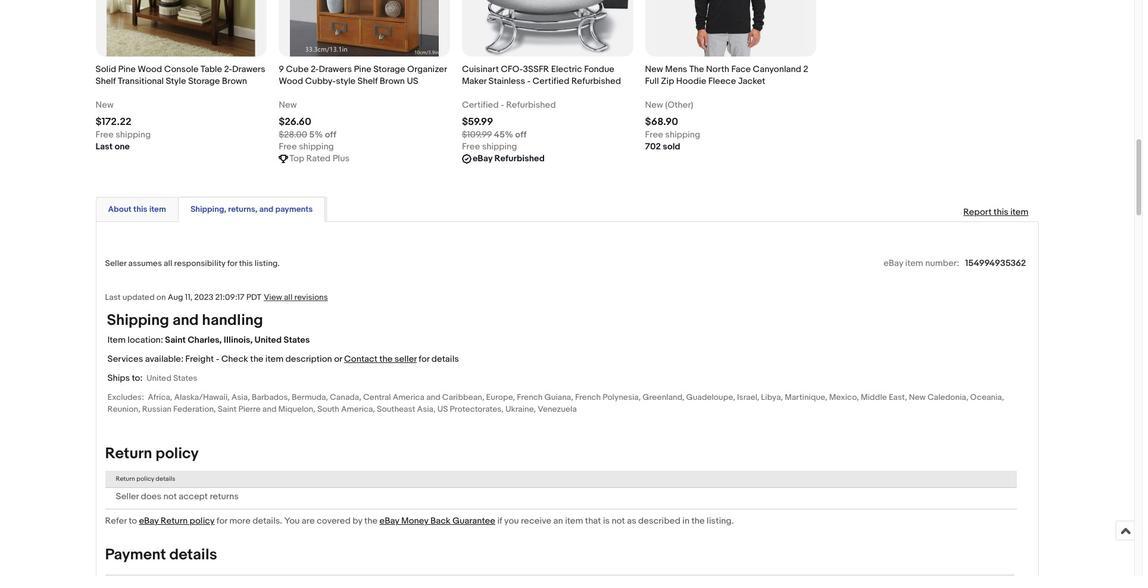 Task type: vqa. For each thing, say whether or not it's contained in the screenshot.
(USPS
no



Task type: describe. For each thing, give the bounding box(es) containing it.
1 vertical spatial states
[[173, 373, 197, 383]]

russian
[[142, 404, 171, 414]]

us inside africa, alaska/hawaii, asia, barbados, bermuda, canada, central america and caribbean, europe, french guiana, french polynesia, greenland, guadeloupe, israel, libya, martinique, mexico, middle east, new caledonia, oceania, reunion, russian federation, saint pierre and miquelon, south america, southeast asia, us protectorates, ukraine, venezuela
[[437, 404, 448, 414]]

covered
[[317, 516, 351, 527]]

policy for return policy
[[156, 445, 199, 463]]

new for $172.22
[[96, 99, 114, 111]]

view
[[264, 292, 282, 302]]

shipping and handling
[[107, 311, 263, 330]]

certified inside certified - refurbished $59.99 $109.99 45% off free shipping
[[462, 99, 499, 111]]

none text field containing $109.99
[[462, 129, 527, 141]]

$59.99 text field
[[462, 116, 493, 128]]

0 vertical spatial all
[[164, 258, 172, 269]]

this for report
[[994, 207, 1009, 218]]

details.
[[253, 516, 282, 527]]

New (Other) text field
[[645, 99, 693, 111]]

shelf inside 9 cube 2-drawers pine storage organizer wood cubby-style shelf brown us
[[358, 76, 378, 87]]

1 vertical spatial for
[[419, 354, 430, 365]]

2- inside 9 cube 2-drawers pine storage organizer wood cubby-style shelf brown us
[[311, 64, 319, 75]]

and right the america
[[426, 392, 440, 403]]

payment details
[[105, 546, 217, 565]]

plus
[[333, 153, 350, 164]]

view all revisions link
[[261, 292, 328, 303]]

mens
[[665, 64, 687, 75]]

off inside certified - refurbished $59.99 $109.99 45% off free shipping
[[515, 129, 527, 141]]

2 vertical spatial details
[[169, 546, 217, 565]]

- inside certified - refurbished $59.99 $109.99 45% off free shipping
[[501, 99, 504, 111]]

is
[[603, 516, 610, 527]]

and down barbados,
[[262, 404, 277, 414]]

fondue
[[584, 64, 614, 75]]

cuisinart cfo-3ssfr electric fondue maker stainless - certified refurbished
[[462, 64, 621, 87]]

new for (other)
[[645, 99, 663, 111]]

in
[[682, 516, 690, 527]]

guiana,
[[545, 392, 573, 403]]

canyonland
[[753, 64, 801, 75]]

wood inside solid pine wood console table 2-drawers shelf transitional style storage brown
[[138, 64, 162, 75]]

shipping
[[107, 311, 169, 330]]

face
[[731, 64, 751, 75]]

brown for $172.22
[[222, 76, 247, 87]]

$59.99
[[462, 116, 493, 128]]

ebay right to
[[139, 516, 159, 527]]

$26.60
[[279, 116, 311, 128]]

wood inside 9 cube 2-drawers pine storage organizer wood cubby-style shelf brown us
[[279, 76, 303, 87]]

jacket
[[738, 76, 765, 87]]

9 cube 2-drawers pine storage organizer wood cubby-style shelf brown us
[[279, 64, 447, 87]]

tab list containing about this item
[[96, 195, 1039, 222]]

as
[[627, 516, 636, 527]]

1 vertical spatial not
[[612, 516, 625, 527]]

1 french from the left
[[517, 392, 543, 403]]

pine inside solid pine wood console table 2-drawers shelf transitional style storage brown
[[118, 64, 136, 75]]

us inside 9 cube 2-drawers pine storage organizer wood cubby-style shelf brown us
[[407, 76, 418, 87]]

storage inside 9 cube 2-drawers pine storage organizer wood cubby-style shelf brown us
[[373, 64, 405, 75]]

0 vertical spatial united
[[255, 335, 282, 346]]

last inside new $172.22 free shipping last one
[[96, 141, 113, 152]]

item left number:
[[905, 258, 923, 269]]

mexico,
[[829, 392, 859, 403]]

saint inside africa, alaska/hawaii, asia, barbados, bermuda, canada, central america and caribbean, europe, french guiana, french polynesia, greenland, guadeloupe, israel, libya, martinique, mexico, middle east, new caledonia, oceania, reunion, russian federation, saint pierre and miquelon, south america, southeast asia, us protectorates, ukraine, venezuela
[[218, 404, 237, 414]]

one
[[115, 141, 130, 152]]

New text field
[[279, 99, 297, 111]]

services available: freight - check the item description or contact the seller for details
[[107, 354, 459, 365]]

pdt
[[246, 292, 261, 302]]

11,
[[185, 292, 192, 302]]

libya,
[[761, 392, 783, 403]]

the right in
[[692, 516, 705, 527]]

reunion,
[[107, 404, 140, 414]]

ukraine,
[[505, 404, 536, 414]]

bermuda,
[[292, 392, 328, 403]]

cuisinart
[[462, 64, 499, 75]]

cfo-
[[501, 64, 523, 75]]

item right report
[[1011, 207, 1029, 218]]

excludes:
[[107, 392, 144, 403]]

africa,
[[148, 392, 172, 403]]

full
[[645, 76, 659, 87]]

refurbished inside cuisinart cfo-3ssfr electric fondue maker stainless - certified refurbished
[[571, 76, 621, 87]]

free inside new $26.60 $28.00 5% off free shipping
[[279, 141, 297, 152]]

$68.90
[[645, 116, 678, 128]]

europe,
[[486, 392, 515, 403]]

aug
[[168, 292, 183, 302]]

1 vertical spatial last
[[105, 292, 121, 302]]

pine inside 9 cube 2-drawers pine storage organizer wood cubby-style shelf brown us
[[354, 64, 371, 75]]

style
[[166, 76, 186, 87]]

Certified - Refurbished text field
[[462, 99, 556, 111]]

2 vertical spatial for
[[217, 516, 227, 527]]

receive
[[521, 516, 551, 527]]

federation,
[[173, 404, 216, 414]]

ships
[[107, 373, 130, 384]]

martinique,
[[785, 392, 827, 403]]

refurbished inside ebay refurbished 'text box'
[[495, 153, 545, 164]]

venezuela
[[538, 404, 577, 414]]

about this item
[[108, 204, 166, 214]]

an
[[553, 516, 563, 527]]

return for return policy
[[105, 445, 152, 463]]

seller assumes all responsibility for this listing.
[[105, 258, 280, 269]]

top rated plus
[[289, 153, 350, 164]]

location:
[[128, 335, 163, 346]]

canada,
[[330, 392, 361, 403]]

2 vertical spatial return
[[161, 516, 188, 527]]

9
[[279, 64, 284, 75]]

1 vertical spatial listing.
[[707, 516, 734, 527]]

transitional
[[118, 76, 164, 87]]

shipping, returns, and payments
[[190, 204, 313, 214]]

seller does not accept returns
[[116, 491, 239, 503]]

israel,
[[737, 392, 759, 403]]

ebay return policy link
[[139, 516, 215, 527]]

assumes
[[128, 258, 162, 269]]

to:
[[132, 373, 143, 384]]

ships to:
[[107, 373, 143, 384]]

check
[[221, 354, 248, 365]]

1 horizontal spatial asia,
[[417, 404, 436, 414]]

america
[[393, 392, 425, 403]]

guarantee
[[452, 516, 495, 527]]

back
[[430, 516, 450, 527]]

you
[[284, 516, 300, 527]]

5%
[[309, 129, 323, 141]]

solid pine wood console table 2-drawers shelf transitional style storage brown
[[96, 64, 265, 87]]

ebay item number: 154994935362
[[884, 258, 1026, 269]]

1 horizontal spatial this
[[239, 258, 253, 269]]

return policy
[[105, 445, 199, 463]]

report this item
[[963, 207, 1029, 218]]

$68.90 text field
[[645, 116, 678, 128]]

stainless
[[489, 76, 525, 87]]

console
[[164, 64, 198, 75]]

number:
[[925, 258, 959, 269]]

$172.22 text field
[[96, 116, 131, 128]]

contact
[[344, 354, 377, 365]]

the right check
[[250, 354, 263, 365]]

702 sold text field
[[645, 141, 680, 153]]

seller for seller does not accept returns
[[116, 491, 139, 503]]

Top Rated Plus text field
[[289, 153, 350, 165]]

item left description
[[265, 354, 283, 365]]

shipping inside new $26.60 $28.00 5% off free shipping
[[299, 141, 334, 152]]

and inside button
[[259, 204, 273, 214]]

0 vertical spatial listing.
[[255, 258, 280, 269]]

that
[[585, 516, 601, 527]]

polynesia,
[[603, 392, 641, 403]]

shelf inside solid pine wood console table 2-drawers shelf transitional style storage brown
[[96, 76, 116, 87]]

the left seller
[[379, 354, 393, 365]]

the right by
[[364, 516, 378, 527]]

cubby-
[[305, 76, 336, 87]]

new $172.22 free shipping last one
[[96, 99, 151, 152]]

to
[[129, 516, 137, 527]]

free shipping text field for 5%
[[279, 141, 334, 153]]

charles,
[[188, 335, 222, 346]]

contact the seller link
[[344, 354, 417, 365]]

new for mens
[[645, 64, 663, 75]]



Task type: locate. For each thing, give the bounding box(es) containing it.
listing. up view
[[255, 258, 280, 269]]

french right guiana,
[[575, 392, 601, 403]]

0 horizontal spatial brown
[[222, 76, 247, 87]]

$172.22
[[96, 116, 131, 128]]

us down organizer
[[407, 76, 418, 87]]

accept
[[179, 491, 208, 503]]

brown down the table
[[222, 76, 247, 87]]

1 drawers from the left
[[232, 64, 265, 75]]

1 vertical spatial return
[[116, 475, 135, 483]]

this for about
[[133, 204, 147, 214]]

free shipping text field down 5%
[[279, 141, 334, 153]]

money
[[401, 516, 428, 527]]

1 horizontal spatial 2-
[[311, 64, 319, 75]]

storage down the table
[[188, 76, 220, 87]]

states up description
[[284, 335, 310, 346]]

item
[[149, 204, 166, 214], [1011, 207, 1029, 218], [905, 258, 923, 269], [265, 354, 283, 365], [565, 516, 583, 527]]

2- up cubby-
[[311, 64, 319, 75]]

2 drawers from the left
[[319, 64, 352, 75]]

1 horizontal spatial wood
[[279, 76, 303, 87]]

1 vertical spatial seller
[[116, 491, 139, 503]]

0 horizontal spatial this
[[133, 204, 147, 214]]

new inside africa, alaska/hawaii, asia, barbados, bermuda, canada, central america and caribbean, europe, french guiana, french polynesia, greenland, guadeloupe, israel, libya, martinique, mexico, middle east, new caledonia, oceania, reunion, russian federation, saint pierre and miquelon, south america, southeast asia, us protectorates, ukraine, venezuela
[[909, 392, 926, 403]]

off right the 45%
[[515, 129, 527, 141]]

this right report
[[994, 207, 1009, 218]]

states down freight
[[173, 373, 197, 383]]

the
[[689, 64, 704, 75]]

you
[[504, 516, 519, 527]]

Free shipping text field
[[96, 129, 151, 141], [645, 129, 700, 141]]

top
[[289, 153, 304, 164]]

drawers inside 9 cube 2-drawers pine storage organizer wood cubby-style shelf brown us
[[319, 64, 352, 75]]

storage
[[373, 64, 405, 75], [188, 76, 220, 87]]

new up $26.60 text box
[[279, 99, 297, 111]]

- down stainless
[[501, 99, 504, 111]]

ebay refurbished
[[473, 153, 545, 164]]

1 horizontal spatial -
[[501, 99, 504, 111]]

Free shipping text field
[[279, 141, 334, 153], [462, 141, 517, 153]]

and right returns,
[[259, 204, 273, 214]]

certified down 3ssfr on the top left
[[533, 76, 569, 87]]

0 horizontal spatial states
[[173, 373, 197, 383]]

2 free shipping text field from the left
[[645, 129, 700, 141]]

refurbished
[[571, 76, 621, 87], [506, 99, 556, 111], [495, 153, 545, 164]]

1 horizontal spatial certified
[[533, 76, 569, 87]]

free up last one text box
[[96, 129, 114, 141]]

updated
[[123, 292, 155, 302]]

2- right the table
[[224, 64, 232, 75]]

does
[[141, 491, 161, 503]]

2 vertical spatial refurbished
[[495, 153, 545, 164]]

return down seller does not accept returns
[[161, 516, 188, 527]]

0 horizontal spatial united
[[146, 373, 171, 383]]

middle
[[861, 392, 887, 403]]

payment
[[105, 546, 166, 565]]

2 french from the left
[[575, 392, 601, 403]]

asia, up pierre
[[231, 392, 250, 403]]

$109.99
[[462, 129, 492, 141]]

0 horizontal spatial saint
[[165, 335, 186, 346]]

new mens the north face canyonland 2 full zip hoodie fleece jacket
[[645, 64, 808, 87]]

new inside new (other) $68.90 free shipping 702 sold
[[645, 99, 663, 111]]

2 free shipping text field from the left
[[462, 141, 517, 153]]

this up pdt
[[239, 258, 253, 269]]

pine up style
[[354, 64, 371, 75]]

1 vertical spatial saint
[[218, 404, 237, 414]]

details
[[432, 354, 459, 365], [156, 475, 175, 483], [169, 546, 217, 565]]

shipping down the 45%
[[482, 141, 517, 152]]

pierre
[[238, 404, 261, 414]]

1 vertical spatial wood
[[279, 76, 303, 87]]

and
[[259, 204, 273, 214], [172, 311, 199, 330], [426, 392, 440, 403], [262, 404, 277, 414]]

description
[[285, 354, 332, 365]]

details up seller does not accept returns
[[156, 475, 175, 483]]

1 horizontal spatial brown
[[380, 76, 405, 87]]

seller
[[395, 354, 417, 365]]

not right 'does'
[[163, 491, 177, 503]]

refer
[[105, 516, 127, 527]]

brown for $26.60
[[380, 76, 405, 87]]

item
[[107, 335, 126, 346]]

None text field
[[462, 129, 527, 141]]

702
[[645, 141, 661, 152]]

this right about
[[133, 204, 147, 214]]

for right 'responsibility'
[[227, 258, 237, 269]]

2023
[[194, 292, 213, 302]]

- left check
[[216, 354, 219, 365]]

free inside new $172.22 free shipping last one
[[96, 129, 114, 141]]

1 off from the left
[[325, 129, 336, 141]]

0 vertical spatial not
[[163, 491, 177, 503]]

ebay
[[473, 153, 493, 164], [884, 258, 903, 269], [139, 516, 159, 527], [380, 516, 399, 527]]

1 horizontal spatial listing.
[[707, 516, 734, 527]]

free shipping text field for $172.22
[[96, 129, 151, 141]]

shipping down 5%
[[299, 141, 334, 152]]

$26.60 text field
[[279, 116, 311, 128]]

guadeloupe,
[[686, 392, 735, 403]]

free shipping text field for $68.90
[[645, 129, 700, 141]]

organizer
[[407, 64, 447, 75]]

1 vertical spatial refurbished
[[506, 99, 556, 111]]

1 horizontal spatial all
[[284, 292, 292, 302]]

return for return policy details
[[116, 475, 135, 483]]

1 vertical spatial asia,
[[417, 404, 436, 414]]

solid
[[96, 64, 116, 75]]

0 horizontal spatial not
[[163, 491, 177, 503]]

drawers inside solid pine wood console table 2-drawers shelf transitional style storage brown
[[232, 64, 265, 75]]

new for $26.60
[[279, 99, 297, 111]]

all right 'assumes'
[[164, 258, 172, 269]]

oceania,
[[970, 392, 1004, 403]]

shipping up sold
[[665, 129, 700, 141]]

this inside "button"
[[133, 204, 147, 214]]

drawers left '9'
[[232, 64, 265, 75]]

french up ukraine,
[[517, 392, 543, 403]]

refurbished inside certified - refurbished $59.99 $109.99 45% off free shipping
[[506, 99, 556, 111]]

by
[[353, 516, 362, 527]]

miquelon,
[[278, 404, 315, 414]]

2 vertical spatial policy
[[190, 516, 215, 527]]

hoodie
[[676, 76, 706, 87]]

style
[[336, 76, 356, 87]]

storage left organizer
[[373, 64, 405, 75]]

brown inside 9 cube 2-drawers pine storage organizer wood cubby-style shelf brown us
[[380, 76, 405, 87]]

details down ebay return policy link
[[169, 546, 217, 565]]

0 horizontal spatial shelf
[[96, 76, 116, 87]]

new
[[645, 64, 663, 75], [96, 99, 114, 111], [279, 99, 297, 111], [645, 99, 663, 111], [909, 392, 926, 403]]

handling
[[202, 311, 263, 330]]

1 free shipping text field from the left
[[96, 129, 151, 141]]

available:
[[145, 354, 184, 365]]

0 vertical spatial us
[[407, 76, 418, 87]]

new inside new mens the north face canyonland 2 full zip hoodie fleece jacket
[[645, 64, 663, 75]]

2 off from the left
[[515, 129, 527, 141]]

listing.
[[255, 258, 280, 269], [707, 516, 734, 527]]

0 vertical spatial last
[[96, 141, 113, 152]]

report
[[963, 207, 992, 218]]

new up full
[[645, 64, 663, 75]]

154994935362
[[965, 258, 1026, 269]]

wood down cube
[[279, 76, 303, 87]]

1 horizontal spatial shelf
[[358, 76, 378, 87]]

free down $109.99
[[462, 141, 480, 152]]

0 horizontal spatial listing.
[[255, 258, 280, 269]]

asia, down the america
[[417, 404, 436, 414]]

1 horizontal spatial states
[[284, 335, 310, 346]]

free inside certified - refurbished $59.99 $109.99 45% off free shipping
[[462, 141, 480, 152]]

shipping inside new (other) $68.90 free shipping 702 sold
[[665, 129, 700, 141]]

shipping,
[[190, 204, 226, 214]]

1 2- from the left
[[224, 64, 232, 75]]

free shipping text field down $172.22 text box on the top of page
[[96, 129, 151, 141]]

free
[[96, 129, 114, 141], [645, 129, 663, 141], [279, 141, 297, 152], [462, 141, 480, 152]]

policy up return policy details
[[156, 445, 199, 463]]

0 vertical spatial storage
[[373, 64, 405, 75]]

0 vertical spatial certified
[[533, 76, 569, 87]]

0 horizontal spatial free shipping text field
[[96, 129, 151, 141]]

0 horizontal spatial 2-
[[224, 64, 232, 75]]

1 horizontal spatial free shipping text field
[[462, 141, 517, 153]]

0 horizontal spatial storage
[[188, 76, 220, 87]]

ebay money back guarantee link
[[380, 516, 495, 527]]

1 vertical spatial certified
[[462, 99, 499, 111]]

0 horizontal spatial certified
[[462, 99, 499, 111]]

table
[[200, 64, 222, 75]]

item right about
[[149, 204, 166, 214]]

1 horizontal spatial french
[[575, 392, 601, 403]]

electric
[[551, 64, 582, 75]]

free shipping text field down $109.99
[[462, 141, 517, 153]]

eBay Refurbished text field
[[473, 153, 545, 165]]

2 brown from the left
[[380, 76, 405, 87]]

0 horizontal spatial asia,
[[231, 392, 250, 403]]

ebay left number:
[[884, 258, 903, 269]]

0 horizontal spatial free shipping text field
[[279, 141, 334, 153]]

payments
[[275, 204, 313, 214]]

all right view
[[284, 292, 292, 302]]

- inside cuisinart cfo-3ssfr electric fondue maker stainless - certified refurbished
[[527, 76, 531, 87]]

for right seller
[[419, 354, 430, 365]]

saint left pierre
[[218, 404, 237, 414]]

refer to ebay return policy for more details. you are covered by the ebay money back guarantee if you receive an item that is not as described in the listing.
[[105, 516, 734, 527]]

caledonia,
[[928, 392, 968, 403]]

new up $172.22 text box on the top of page
[[96, 99, 114, 111]]

off right 5%
[[325, 129, 336, 141]]

seller left 'does'
[[116, 491, 139, 503]]

wood up transitional
[[138, 64, 162, 75]]

0 vertical spatial asia,
[[231, 392, 250, 403]]

0 vertical spatial wood
[[138, 64, 162, 75]]

seller left 'assumes'
[[105, 258, 126, 269]]

shipping inside new $172.22 free shipping last one
[[116, 129, 151, 141]]

1 horizontal spatial drawers
[[319, 64, 352, 75]]

1 vertical spatial united
[[146, 373, 171, 383]]

2 shelf from the left
[[358, 76, 378, 87]]

- down 3ssfr on the top left
[[527, 76, 531, 87]]

shelf
[[96, 76, 116, 87], [358, 76, 378, 87]]

described
[[638, 516, 681, 527]]

wood
[[138, 64, 162, 75], [279, 76, 303, 87]]

item right an
[[565, 516, 583, 527]]

certified up $59.99
[[462, 99, 499, 111]]

refurbished down the 45%
[[495, 153, 545, 164]]

1 vertical spatial all
[[284, 292, 292, 302]]

0 horizontal spatial pine
[[118, 64, 136, 75]]

free shipping text field down $68.90
[[645, 129, 700, 141]]

illinois,
[[224, 335, 253, 346]]

1 horizontal spatial storage
[[373, 64, 405, 75]]

storage inside solid pine wood console table 2-drawers shelf transitional style storage brown
[[188, 76, 220, 87]]

item location: saint charles, illinois, united states
[[107, 335, 310, 346]]

0 vertical spatial details
[[432, 354, 459, 365]]

and down 11,
[[172, 311, 199, 330]]

free shipping text field for $59.99
[[462, 141, 517, 153]]

free down $28.00
[[279, 141, 297, 152]]

greenland,
[[643, 392, 684, 403]]

free inside new (other) $68.90 free shipping 702 sold
[[645, 129, 663, 141]]

not right is at bottom
[[612, 516, 625, 527]]

none text field containing $28.00
[[279, 129, 336, 141]]

pine up transitional
[[118, 64, 136, 75]]

1 horizontal spatial united
[[255, 335, 282, 346]]

all
[[164, 258, 172, 269], [284, 292, 292, 302]]

last left updated
[[105, 292, 121, 302]]

new right east,
[[909, 392, 926, 403]]

None text field
[[279, 129, 336, 141]]

1 pine from the left
[[118, 64, 136, 75]]

1 shelf from the left
[[96, 76, 116, 87]]

2- inside solid pine wood console table 2-drawers shelf transitional style storage brown
[[224, 64, 232, 75]]

0 vertical spatial return
[[105, 445, 152, 463]]

drawers up style
[[319, 64, 352, 75]]

services
[[107, 354, 143, 365]]

item inside "button"
[[149, 204, 166, 214]]

ebay left money at left
[[380, 516, 399, 527]]

0 vertical spatial policy
[[156, 445, 199, 463]]

certified inside cuisinart cfo-3ssfr electric fondue maker stainless - certified refurbished
[[533, 76, 569, 87]]

1 horizontal spatial saint
[[218, 404, 237, 414]]

0 vertical spatial states
[[284, 335, 310, 346]]

1 horizontal spatial off
[[515, 129, 527, 141]]

1 horizontal spatial not
[[612, 516, 625, 527]]

1 horizontal spatial pine
[[354, 64, 371, 75]]

ebay down $109.99
[[473, 153, 493, 164]]

1 horizontal spatial us
[[437, 404, 448, 414]]

policy up 'does'
[[137, 475, 154, 483]]

Last one text field
[[96, 141, 130, 153]]

brown right style
[[380, 76, 405, 87]]

shipping up one
[[116, 129, 151, 141]]

0 vertical spatial for
[[227, 258, 237, 269]]

new inside new $172.22 free shipping last one
[[96, 99, 114, 111]]

1 free shipping text field from the left
[[279, 141, 334, 153]]

free up 702
[[645, 129, 663, 141]]

0 horizontal spatial off
[[325, 129, 336, 141]]

2 pine from the left
[[354, 64, 371, 75]]

responsibility
[[174, 258, 225, 269]]

certified
[[533, 76, 569, 87], [462, 99, 499, 111]]

south
[[317, 404, 339, 414]]

french
[[517, 392, 543, 403], [575, 392, 601, 403]]

africa, alaska/hawaii, asia, barbados, bermuda, canada, central america and caribbean, europe, french guiana, french polynesia, greenland, guadeloupe, israel, libya, martinique, mexico, middle east, new caledonia, oceania, reunion, russian federation, saint pierre and miquelon, south america, southeast asia, us protectorates, ukraine, venezuela
[[107, 392, 1004, 414]]

shipping inside certified - refurbished $59.99 $109.99 45% off free shipping
[[482, 141, 517, 152]]

new up $68.90 text box
[[645, 99, 663, 111]]

0 vertical spatial saint
[[165, 335, 186, 346]]

0 vertical spatial -
[[527, 76, 531, 87]]

returns,
[[228, 204, 257, 214]]

0 horizontal spatial all
[[164, 258, 172, 269]]

brown inside solid pine wood console table 2-drawers shelf transitional style storage brown
[[222, 76, 247, 87]]

us down caribbean,
[[437, 404, 448, 414]]

saint down shipping and handling
[[165, 335, 186, 346]]

shelf down solid
[[96, 76, 116, 87]]

1 horizontal spatial free shipping text field
[[645, 129, 700, 141]]

2 horizontal spatial this
[[994, 207, 1009, 218]]

return down return policy
[[116, 475, 135, 483]]

drawers
[[232, 64, 265, 75], [319, 64, 352, 75]]

0 vertical spatial seller
[[105, 258, 126, 269]]

(other)
[[665, 99, 693, 111]]

0 horizontal spatial french
[[517, 392, 543, 403]]

east,
[[889, 392, 907, 403]]

1 vertical spatial us
[[437, 404, 448, 414]]

new inside new $26.60 $28.00 5% off free shipping
[[279, 99, 297, 111]]

0 horizontal spatial drawers
[[232, 64, 265, 75]]

1 vertical spatial policy
[[137, 475, 154, 483]]

united up africa,
[[146, 373, 171, 383]]

ebay inside 'text box'
[[473, 153, 493, 164]]

2 horizontal spatial -
[[527, 76, 531, 87]]

45%
[[494, 129, 513, 141]]

return up return policy details
[[105, 445, 152, 463]]

policy down accept
[[190, 516, 215, 527]]

shelf right style
[[358, 76, 378, 87]]

0 vertical spatial refurbished
[[571, 76, 621, 87]]

refurbished down cuisinart cfo-3ssfr electric fondue maker stainless - certified refurbished
[[506, 99, 556, 111]]

sold
[[663, 141, 680, 152]]

2 vertical spatial -
[[216, 354, 219, 365]]

2 2- from the left
[[311, 64, 319, 75]]

alaska/hawaii,
[[174, 392, 230, 403]]

off inside new $26.60 $28.00 5% off free shipping
[[325, 129, 336, 141]]

united up services available: freight - check the item description or contact the seller for details
[[255, 335, 282, 346]]

1 vertical spatial details
[[156, 475, 175, 483]]

0 horizontal spatial wood
[[138, 64, 162, 75]]

pine
[[118, 64, 136, 75], [354, 64, 371, 75]]

tab list
[[96, 195, 1039, 222]]

0 horizontal spatial -
[[216, 354, 219, 365]]

1 vertical spatial storage
[[188, 76, 220, 87]]

for left 'more'
[[217, 516, 227, 527]]

$28.00
[[279, 129, 307, 141]]

listing. right in
[[707, 516, 734, 527]]

refurbished down fondue
[[571, 76, 621, 87]]

details right seller
[[432, 354, 459, 365]]

New text field
[[96, 99, 114, 111]]

1 vertical spatial -
[[501, 99, 504, 111]]

seller for seller assumes all responsibility for this listing.
[[105, 258, 126, 269]]

1 brown from the left
[[222, 76, 247, 87]]

policy for return policy details
[[137, 475, 154, 483]]

0 horizontal spatial us
[[407, 76, 418, 87]]

last left one
[[96, 141, 113, 152]]



